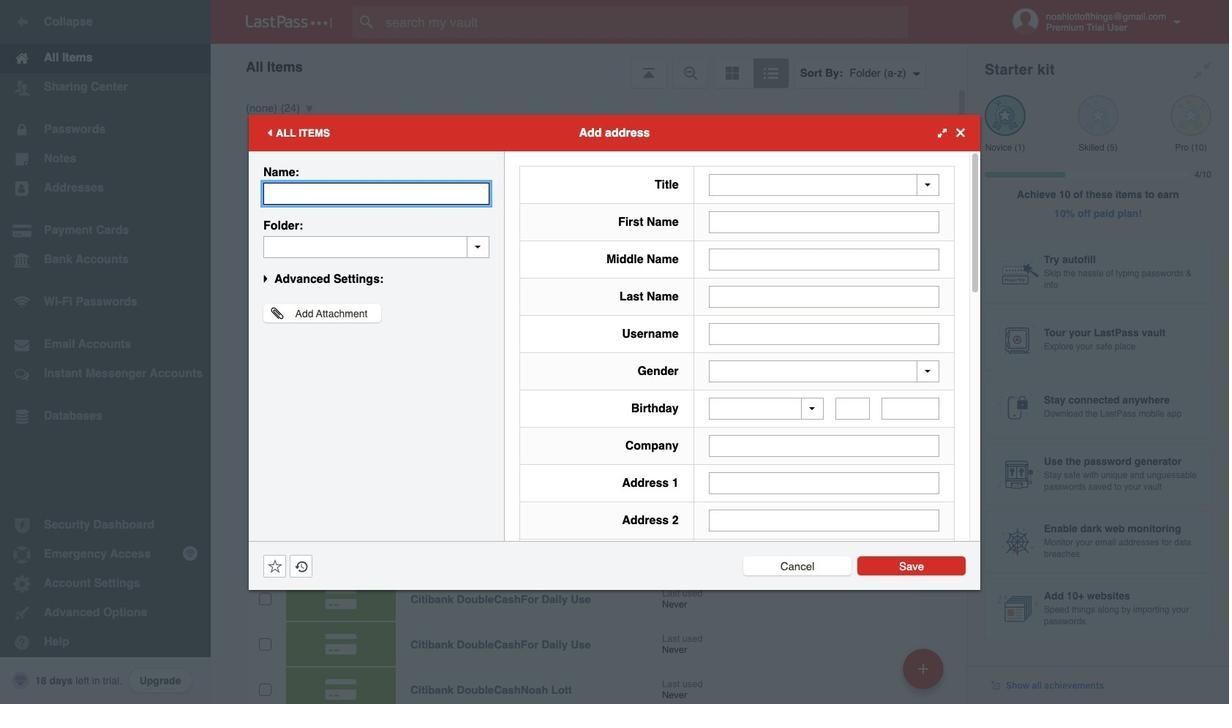 Task type: locate. For each thing, give the bounding box(es) containing it.
main navigation navigation
[[0, 0, 211, 705]]

None text field
[[263, 183, 490, 205], [709, 248, 940, 270], [709, 286, 940, 308], [709, 323, 940, 345], [836, 398, 870, 420], [882, 398, 940, 420], [709, 435, 940, 457], [263, 183, 490, 205], [709, 248, 940, 270], [709, 286, 940, 308], [709, 323, 940, 345], [836, 398, 870, 420], [882, 398, 940, 420], [709, 435, 940, 457]]

None text field
[[709, 211, 940, 233], [263, 236, 490, 258], [709, 473, 940, 495], [709, 510, 940, 532], [709, 211, 940, 233], [263, 236, 490, 258], [709, 473, 940, 495], [709, 510, 940, 532]]

search my vault text field
[[353, 6, 937, 38]]

lastpass image
[[246, 15, 332, 29]]

new item navigation
[[898, 645, 953, 705]]

vault options navigation
[[211, 44, 967, 88]]

new item image
[[918, 664, 929, 674]]

dialog
[[249, 115, 981, 705]]

Search search field
[[353, 6, 937, 38]]



Task type: vqa. For each thing, say whether or not it's contained in the screenshot.
Manage Your Vault Icon
no



